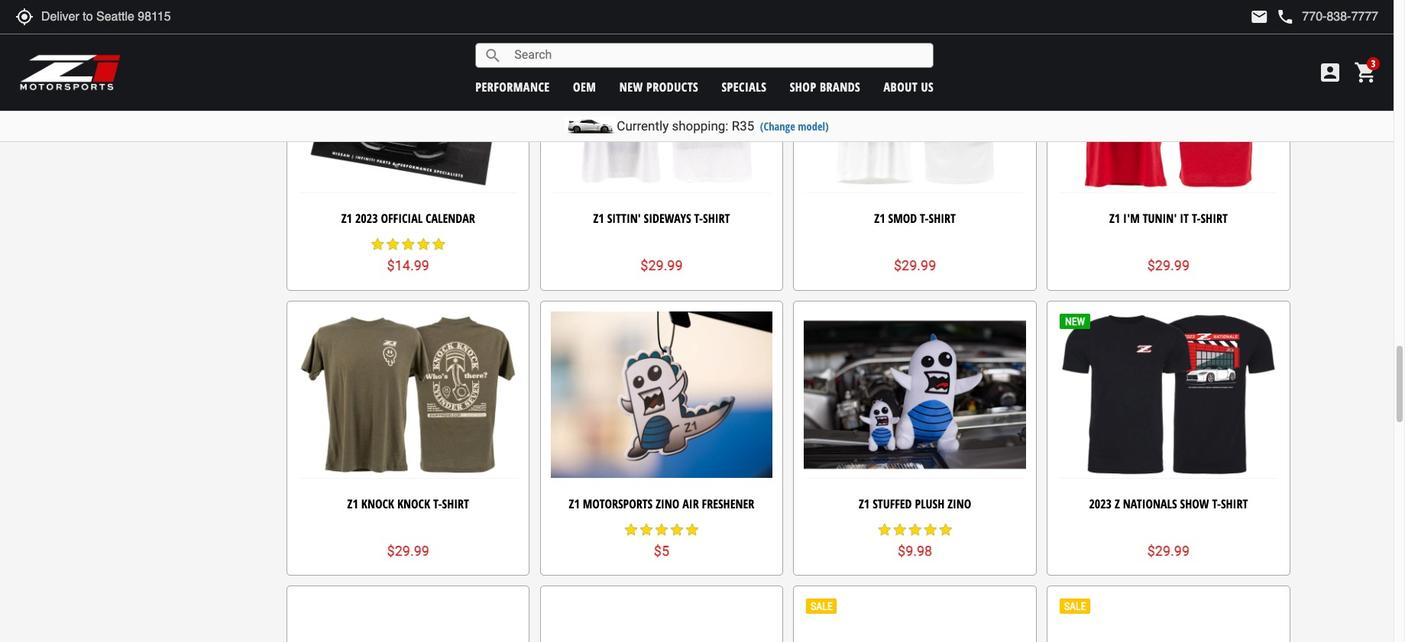Task type: vqa. For each thing, say whether or not it's contained in the screenshot.
1st Zino from the left
yes



Task type: describe. For each thing, give the bounding box(es) containing it.
new products link
[[620, 78, 699, 95]]

plush
[[915, 496, 945, 513]]

show
[[1180, 496, 1209, 513]]

z1 i'm tunin' it t-shirt
[[1110, 210, 1228, 227]]

shopping_cart link
[[1350, 60, 1379, 85]]

us
[[921, 78, 934, 95]]

currently shopping: r35 (change model)
[[617, 118, 829, 134]]

2 knock from the left
[[397, 496, 430, 513]]

z1 for z1 knock knock t-shirt
[[347, 496, 358, 513]]

z1 sittin' sideways t-shirt
[[593, 210, 730, 227]]

z1 for z1 sittin' sideways t-shirt
[[593, 210, 604, 227]]

star star star star star $9.98
[[877, 522, 953, 559]]

z1 motorsports logo image
[[19, 53, 122, 92]]

nationals
[[1123, 496, 1177, 513]]

sideways
[[644, 210, 691, 227]]

(change
[[760, 119, 795, 134]]

z1 2023 official calendar
[[341, 210, 475, 227]]

specials link
[[722, 78, 767, 95]]

z1 smod t-shirt
[[874, 210, 956, 227]]

(change model) link
[[760, 119, 829, 134]]

phone link
[[1276, 8, 1379, 26]]

$9.98
[[898, 543, 933, 559]]

z1 for z1 motorsports zino air freshener
[[569, 496, 580, 513]]

performance
[[476, 78, 550, 95]]

$29.99 for nationals
[[1148, 543, 1190, 559]]

oem link
[[573, 78, 596, 95]]

z1 for z1 stuffed plush zino
[[859, 496, 870, 513]]

Search search field
[[502, 44, 933, 67]]

$14.99
[[387, 258, 429, 274]]

about
[[884, 78, 918, 95]]

model)
[[798, 119, 829, 134]]

z1 stuffed plush zino
[[859, 496, 972, 513]]

my_location
[[15, 8, 34, 26]]

it
[[1180, 210, 1189, 227]]

shop
[[790, 78, 817, 95]]

z
[[1115, 496, 1120, 513]]

performance link
[[476, 78, 550, 95]]

$5
[[654, 543, 669, 559]]

about us link
[[884, 78, 934, 95]]

about us
[[884, 78, 934, 95]]

2023 z nationals show t-shirt
[[1089, 496, 1248, 513]]

tunin'
[[1143, 210, 1177, 227]]

$29.99 for tunin'
[[1148, 258, 1190, 274]]



Task type: locate. For each thing, give the bounding box(es) containing it.
shop brands link
[[790, 78, 861, 95]]

$29.99 down z1 i'm tunin' it t-shirt
[[1148, 258, 1190, 274]]

zino
[[656, 496, 680, 513], [948, 496, 972, 513]]

shopping_cart
[[1354, 60, 1379, 85]]

1 vertical spatial 2023
[[1089, 496, 1112, 513]]

$29.99 for t-
[[894, 258, 936, 274]]

search
[[484, 46, 502, 65]]

z1 for z1 smod t-shirt
[[874, 210, 885, 227]]

stuffed
[[873, 496, 912, 513]]

0 horizontal spatial knock
[[361, 496, 394, 513]]

1 knock from the left
[[361, 496, 394, 513]]

star star star star star $5
[[624, 522, 700, 559]]

knock
[[361, 496, 394, 513], [397, 496, 430, 513]]

2 zino from the left
[[948, 496, 972, 513]]

z1 knock knock t-shirt
[[347, 496, 469, 513]]

zino right plush
[[948, 496, 972, 513]]

$29.99
[[641, 258, 683, 274], [894, 258, 936, 274], [1148, 258, 1190, 274], [387, 543, 429, 559], [1148, 543, 1190, 559]]

0 vertical spatial 2023
[[355, 210, 378, 227]]

account_box
[[1318, 60, 1343, 85]]

1 horizontal spatial 2023
[[1089, 496, 1112, 513]]

new products
[[620, 78, 699, 95]]

z1 for z1 2023 official calendar
[[341, 210, 352, 227]]

0 horizontal spatial 2023
[[355, 210, 378, 227]]

1 horizontal spatial zino
[[948, 496, 972, 513]]

oem
[[573, 78, 596, 95]]

mail link
[[1251, 8, 1269, 26]]

products
[[647, 78, 699, 95]]

z1 motorsports zino air freshener
[[569, 496, 754, 513]]

i'm
[[1123, 210, 1140, 227]]

2023 left z
[[1089, 496, 1112, 513]]

star star star star star $14.99
[[370, 237, 446, 274]]

$29.99 down z1 knock knock t-shirt
[[387, 543, 429, 559]]

air
[[683, 496, 699, 513]]

0 horizontal spatial zino
[[656, 496, 680, 513]]

1 horizontal spatial knock
[[397, 496, 430, 513]]

shop brands
[[790, 78, 861, 95]]

$29.99 down z1 sittin' sideways t-shirt at top
[[641, 258, 683, 274]]

account_box link
[[1314, 60, 1347, 85]]

motorsports
[[583, 496, 653, 513]]

1 zino from the left
[[656, 496, 680, 513]]

z1 for z1 i'm tunin' it t-shirt
[[1110, 210, 1120, 227]]

$29.99 for knock
[[387, 543, 429, 559]]

mail
[[1251, 8, 1269, 26]]

$29.99 down z1 smod t-shirt
[[894, 258, 936, 274]]

phone
[[1276, 8, 1295, 26]]

smod
[[888, 210, 917, 227]]

t-
[[694, 210, 703, 227], [920, 210, 929, 227], [1192, 210, 1201, 227], [433, 496, 442, 513], [1212, 496, 1221, 513]]

star
[[370, 237, 385, 252], [385, 237, 401, 252], [401, 237, 416, 252], [416, 237, 431, 252], [431, 237, 446, 252], [624, 522, 639, 538], [639, 522, 654, 538], [654, 522, 669, 538], [669, 522, 685, 538], [685, 522, 700, 538], [877, 522, 892, 538], [892, 522, 908, 538], [908, 522, 923, 538], [923, 522, 938, 538], [938, 522, 953, 538]]

r35
[[732, 118, 754, 134]]

calendar
[[426, 210, 475, 227]]

shirt
[[703, 210, 730, 227], [929, 210, 956, 227], [1201, 210, 1228, 227], [442, 496, 469, 513], [1221, 496, 1248, 513]]

official
[[381, 210, 423, 227]]

zino left air
[[656, 496, 680, 513]]

2023
[[355, 210, 378, 227], [1089, 496, 1112, 513]]

$29.99 for sideways
[[641, 258, 683, 274]]

freshener
[[702, 496, 754, 513]]

mail phone
[[1251, 8, 1295, 26]]

2023 left the official at top
[[355, 210, 378, 227]]

new
[[620, 78, 643, 95]]

$29.99 down 2023 z nationals show t-shirt
[[1148, 543, 1190, 559]]

specials
[[722, 78, 767, 95]]

shopping:
[[672, 118, 729, 134]]

z1
[[341, 210, 352, 227], [593, 210, 604, 227], [874, 210, 885, 227], [1110, 210, 1120, 227], [347, 496, 358, 513], [569, 496, 580, 513], [859, 496, 870, 513]]

brands
[[820, 78, 861, 95]]

sittin'
[[607, 210, 641, 227]]

currently
[[617, 118, 669, 134]]



